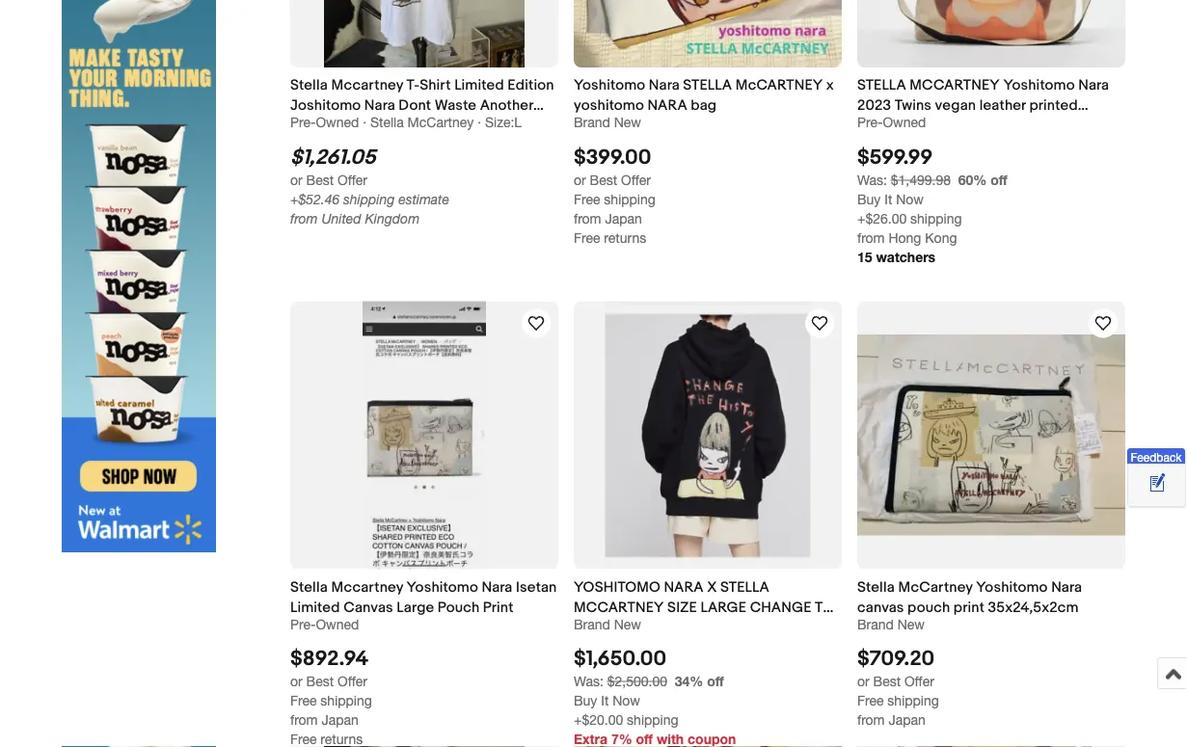Task type: locate. For each thing, give the bounding box(es) containing it.
offer inside $1,261.05 or best offer +$52.46 shipping estimate from united kingdom
[[338, 172, 367, 187]]

yoshitomo for stella mccartney yoshitomo nara canvas pouch print 35x24,5x2cm brand new
[[977, 579, 1048, 596]]

buy up +$26.00
[[858, 191, 881, 207]]

was:
[[858, 172, 887, 187], [574, 673, 604, 689]]

0 horizontal spatial buy
[[574, 693, 598, 709]]

new
[[614, 114, 642, 130], [614, 616, 642, 632], [898, 616, 925, 632]]

owned
[[316, 114, 359, 130], [883, 114, 926, 130], [316, 616, 359, 632]]

brand up $399.00
[[574, 114, 611, 130]]

offer inside $709.20 or best offer free shipping from japan
[[905, 673, 935, 689]]

kingdom
[[365, 210, 420, 226]]

print
[[954, 599, 985, 616]]

new up $1,650.00
[[614, 616, 642, 632]]

shipping inside $709.20 or best offer free shipping from japan
[[888, 693, 939, 709]]

stella for stella mccartney yoshitomo nara canvas pouch print 35x24,5x2cm brand new
[[858, 579, 895, 596]]

canvas left pouch
[[858, 599, 905, 616]]

pre- up $599.99
[[858, 114, 883, 130]]

now inside $599.99 was: $1,499.98 60% off buy it now +$26.00 shipping from hong kong 15 watchers
[[896, 191, 924, 207]]

brand
[[574, 114, 611, 130], [574, 616, 611, 632], [858, 616, 894, 632]]

mccartney inside stella mccartney t-shirt limited edition joshitomo nara dont waste another day
[[331, 77, 403, 94]]

from inside "$892.94 or best offer free shipping from japan free returns"
[[290, 712, 318, 728]]

from inside $399.00 or best offer free shipping from japan free returns
[[574, 210, 602, 226]]

was: for $1,650.00
[[574, 673, 604, 689]]

from down $399.00
[[574, 210, 602, 226]]

offer inside $399.00 or best offer free shipping from japan free returns
[[621, 172, 651, 187]]

0 horizontal spatial returns
[[321, 731, 363, 747]]

0 vertical spatial canvas
[[858, 117, 905, 135]]

new up $399.00
[[614, 114, 642, 130]]

nwt
[[747, 619, 779, 637]]

was: inside $599.99 was: $1,499.98 60% off buy it now +$26.00 shipping from hong kong 15 watchers
[[858, 172, 887, 187]]

offer for $1,261.05
[[338, 172, 367, 187]]

or down $399.00
[[574, 172, 586, 187]]

shipping up kingdom
[[344, 191, 395, 207]]

best down $399.00
[[590, 172, 618, 187]]

best inside $709.20 or best offer free shipping from japan
[[874, 673, 901, 689]]

· left the size:l
[[478, 114, 482, 130]]

new inside the stella mccartney yoshitomo nara canvas pouch print 35x24,5x2cm brand new
[[898, 616, 925, 632]]

was: down $1,650.00
[[574, 673, 604, 689]]

1 vertical spatial bag
[[938, 117, 964, 135]]

buy inside $1,650.00 was: $2,500.00 34% off buy it now +$20.00 shipping extra 7% off with coupon
[[574, 693, 598, 709]]

new for $709.20
[[898, 616, 925, 632]]

now for $1,650.00
[[613, 693, 641, 709]]

$399.00
[[574, 145, 651, 170]]

large
[[397, 599, 434, 616]]

japan down $399.00
[[605, 210, 642, 226]]

canvas
[[858, 117, 905, 135], [858, 599, 905, 616]]

best inside $1,261.05 or best offer +$52.46 shipping estimate from united kingdom
[[306, 172, 334, 187]]

mccartney left t-
[[331, 77, 403, 94]]

owned for pre-owned · stella mccartney · size:l
[[316, 114, 359, 130]]

mccartney inside stella mccartney yoshitomo nara isetan limited canvas large pouch print pre-owned
[[331, 579, 403, 596]]

shipping inside $399.00 or best offer free shipping from japan free returns
[[604, 191, 656, 207]]

owned inside stella mccartney yoshitomo nara isetan limited canvas large pouch print pre-owned
[[316, 616, 359, 632]]

1 vertical spatial it
[[601, 693, 609, 709]]

nara
[[648, 97, 688, 114], [664, 579, 704, 596]]

limited up waste
[[455, 77, 504, 94]]

shipping inside $1,261.05 or best offer +$52.46 shipping estimate from united kingdom
[[344, 191, 395, 207]]

0 vertical spatial it
[[885, 191, 893, 207]]

yoshitomo up 35x24,5x2cm
[[977, 579, 1048, 596]]

shipping inside "$892.94 or best offer free shipping from japan free returns"
[[321, 693, 372, 709]]

0 horizontal spatial was:
[[574, 673, 604, 689]]

japan
[[605, 210, 642, 226], [322, 712, 359, 728], [889, 712, 926, 728]]

yoshitomo up yoshitomo at the top
[[574, 77, 646, 94]]

mccartney
[[331, 77, 403, 94], [331, 579, 403, 596]]

2 horizontal spatial off
[[991, 172, 1008, 187]]

1 vertical spatial mccartney
[[574, 599, 664, 616]]

mccartney for canvas
[[331, 579, 403, 596]]

stella mccartney yoshitomo nara 2023 twins vegan leather printed canvas tote bag
[[858, 77, 1110, 135]]

stella up large
[[721, 579, 770, 596]]

nara for stella mccartney yoshitomo nara isetan limited canvas large pouch print pre-owned
[[482, 579, 513, 596]]

japan down the $892.94
[[322, 712, 359, 728]]

shipping down $399.00
[[604, 191, 656, 207]]

watch yoshitomo nara x stella mccartney size large change the history black hoodie nwt image
[[808, 312, 832, 335]]

2 vertical spatial off
[[636, 731, 653, 747]]

offer down $709.20
[[905, 673, 935, 689]]

1 horizontal spatial limited
[[455, 77, 504, 94]]

0 vertical spatial mccartney
[[408, 114, 474, 130]]

nara inside stella mccartney yoshitomo nara isetan limited canvas large pouch print pre-owned
[[482, 579, 513, 596]]

or inside $709.20 or best offer free shipping from japan
[[858, 673, 870, 689]]

offer down '$1,261.05'
[[338, 172, 367, 187]]

it inside $599.99 was: $1,499.98 60% off buy it now +$26.00 shipping from hong kong 15 watchers
[[885, 191, 893, 207]]

best inside $399.00 or best offer free shipping from japan free returns
[[590, 172, 618, 187]]

from inside $709.20 or best offer free shipping from japan
[[858, 712, 885, 728]]

shipping down $709.20
[[888, 693, 939, 709]]

yoshitomo inside stella mccartney yoshitomo nara 2023 twins vegan leather printed canvas tote bag
[[1004, 77, 1075, 94]]

0 vertical spatial bag
[[691, 97, 717, 114]]

·
[[363, 114, 367, 130], [478, 114, 482, 130]]

0 horizontal spatial limited
[[290, 599, 340, 616]]

2 horizontal spatial japan
[[889, 712, 926, 728]]

bag down yoshitomo nara stella mccartney x yoshitomo nara bag image
[[691, 97, 717, 114]]

offer down the $892.94
[[338, 673, 367, 689]]

stella inside the stella mccartney yoshitomo nara canvas pouch print 35x24,5x2cm brand new
[[858, 579, 895, 596]]

off inside $599.99 was: $1,499.98 60% off buy it now +$26.00 shipping from hong kong 15 watchers
[[991, 172, 1008, 187]]

from down +$52.46
[[290, 210, 318, 226]]

· right joshitomo
[[363, 114, 367, 130]]

canvas down 2023
[[858, 117, 905, 135]]

off right 34%
[[707, 673, 724, 689]]

or
[[290, 172, 303, 187], [574, 172, 586, 187], [290, 673, 303, 689], [858, 673, 870, 689]]

from up 15
[[858, 229, 885, 245]]

it for $1,650.00
[[601, 693, 609, 709]]

2 canvas from the top
[[858, 599, 905, 616]]

or down $709.20
[[858, 673, 870, 689]]

0 horizontal spatial ·
[[363, 114, 367, 130]]

limited
[[455, 77, 504, 94], [290, 599, 340, 616]]

0 horizontal spatial it
[[601, 693, 609, 709]]

bag down the vegan
[[938, 117, 964, 135]]

offer for $709.20
[[905, 673, 935, 689]]

0 vertical spatial now
[[896, 191, 924, 207]]

2 · from the left
[[478, 114, 482, 130]]

x
[[707, 579, 717, 596]]

kong
[[925, 229, 957, 245]]

coupon
[[688, 731, 736, 747]]

yoshitomo
[[574, 77, 646, 94], [1004, 77, 1075, 94], [407, 579, 478, 596], [977, 579, 1048, 596]]

0 vertical spatial returns
[[604, 229, 647, 245]]

shipping
[[344, 191, 395, 207], [604, 191, 656, 207], [911, 210, 962, 226], [321, 693, 372, 709], [888, 693, 939, 709], [627, 712, 679, 728]]

day
[[290, 117, 316, 135]]

0 horizontal spatial japan
[[322, 712, 359, 728]]

yoshitomo nara x stella mccartney size large change the history black hoodie nwt
[[574, 579, 842, 637]]

from down the $892.94
[[290, 712, 318, 728]]

1 horizontal spatial mccartney
[[910, 77, 1000, 94]]

buy
[[858, 191, 881, 207], [574, 693, 598, 709]]

$399.00 or best offer free shipping from japan free returns
[[574, 145, 656, 245]]

dont
[[399, 97, 431, 114]]

1 vertical spatial limited
[[290, 599, 340, 616]]

bag inside yoshitomo nara stella mccartney x yoshitomo nara bag brand new
[[691, 97, 717, 114]]

stella inside stella mccartney yoshitomo nara 2023 twins vegan leather printed canvas tote bag
[[858, 77, 907, 94]]

0 horizontal spatial mccartney
[[408, 114, 474, 130]]

it for $599.99
[[885, 191, 893, 207]]

0 vertical spatial nara
[[648, 97, 688, 114]]

best for $399.00
[[590, 172, 618, 187]]

yoshitomo inside stella mccartney yoshitomo nara isetan limited canvas large pouch print pre-owned
[[407, 579, 478, 596]]

$1,650.00 was: $2,500.00 34% off buy it now +$20.00 shipping extra 7% off with coupon
[[574, 647, 736, 747]]

nara inside the stella mccartney yoshitomo nara canvas pouch print 35x24,5x2cm brand new
[[1052, 579, 1083, 596]]

stella
[[683, 77, 732, 94], [858, 77, 907, 94], [721, 579, 770, 596]]

1 vertical spatial canvas
[[858, 599, 905, 616]]

or for $709.20
[[858, 673, 870, 689]]

stella
[[290, 77, 328, 94], [370, 114, 404, 130], [290, 579, 328, 596], [858, 579, 895, 596]]

1 horizontal spatial mccartney
[[899, 579, 973, 596]]

1 vertical spatial now
[[613, 693, 641, 709]]

mccartney
[[408, 114, 474, 130], [899, 579, 973, 596]]

$1,261.05 or best offer +$52.46 shipping estimate from united kingdom
[[290, 145, 450, 226]]

owned up $599.99
[[883, 114, 926, 130]]

best down $709.20
[[874, 673, 901, 689]]

mccartney inside yoshitomo nara x stella mccartney size large change the history black hoodie nwt
[[574, 599, 664, 616]]

mccartney up the vegan
[[910, 77, 1000, 94]]

was: down $599.99
[[858, 172, 887, 187]]

0 vertical spatial mccartney
[[331, 77, 403, 94]]

1 horizontal spatial was:
[[858, 172, 887, 187]]

owned up '$1,261.05'
[[316, 114, 359, 130]]

nara for stella mccartney yoshitomo nara 2023 twins vegan leather printed canvas tote bag
[[1079, 77, 1110, 94]]

or up +$52.46
[[290, 172, 303, 187]]

1 horizontal spatial japan
[[605, 210, 642, 226]]

pre- up the $892.94
[[290, 616, 316, 632]]

2 mccartney from the top
[[331, 579, 403, 596]]

None text field
[[574, 673, 668, 689]]

1 vertical spatial mccartney
[[899, 579, 973, 596]]

nara right yoshitomo at the top
[[648, 97, 688, 114]]

yoshitomo inside the stella mccartney yoshitomo nara canvas pouch print 35x24,5x2cm brand new
[[977, 579, 1048, 596]]

from for $892.94
[[290, 712, 318, 728]]

best down the $892.94
[[306, 673, 334, 689]]

returns
[[604, 229, 647, 245], [321, 731, 363, 747]]

stella down yoshitomo nara stella mccartney x yoshitomo nara bag image
[[683, 77, 732, 94]]

hoodie
[[688, 619, 744, 637]]

stella up 2023
[[858, 77, 907, 94]]

returns inside $399.00 or best offer free shipping from japan free returns
[[604, 229, 647, 245]]

estimate
[[399, 191, 450, 207]]

$599.99
[[858, 145, 933, 170]]

mccartney for joshitomo
[[331, 77, 403, 94]]

mccartney inside stella mccartney yoshitomo nara 2023 twins vegan leather printed canvas tote bag
[[910, 77, 1000, 94]]

from inside $599.99 was: $1,499.98 60% off buy it now +$26.00 shipping from hong kong 15 watchers
[[858, 229, 885, 245]]

pre- for pre-owned · stella mccartney · size:l
[[290, 114, 316, 130]]

now inside $1,650.00 was: $2,500.00 34% off buy it now +$20.00 shipping extra 7% off with coupon
[[613, 693, 641, 709]]

0 horizontal spatial bag
[[691, 97, 717, 114]]

or inside $1,261.05 or best offer +$52.46 shipping estimate from united kingdom
[[290, 172, 303, 187]]

feedback
[[1131, 451, 1182, 464]]

limited left canvas
[[290, 599, 340, 616]]

1 vertical spatial off
[[707, 673, 724, 689]]

nara
[[649, 77, 680, 94], [1079, 77, 1110, 94], [364, 97, 395, 114], [482, 579, 513, 596], [1052, 579, 1083, 596]]

from for $399.00
[[574, 210, 602, 226]]

brand inside yoshitomo nara stella mccartney x yoshitomo nara bag brand new
[[574, 114, 611, 130]]

1 vertical spatial mccartney
[[331, 579, 403, 596]]

mccartney up canvas
[[331, 579, 403, 596]]

off
[[991, 172, 1008, 187], [707, 673, 724, 689], [636, 731, 653, 747]]

best
[[306, 172, 334, 187], [590, 172, 618, 187], [306, 673, 334, 689], [874, 673, 901, 689]]

shipping up kong
[[911, 210, 962, 226]]

or inside $399.00 or best offer free shipping from japan free returns
[[574, 172, 586, 187]]

limited inside stella mccartney yoshitomo nara isetan limited canvas large pouch print pre-owned
[[290, 599, 340, 616]]

off right 60%
[[991, 172, 1008, 187]]

0 horizontal spatial off
[[636, 731, 653, 747]]

extra
[[574, 731, 608, 747]]

yoshitomo nara x stella mccartney size large change the history black hoodie nwt heading
[[574, 579, 842, 637]]

7%
[[612, 731, 633, 747]]

yoshitomo for stella mccartney yoshitomo nara isetan limited canvas large pouch print pre-owned
[[407, 579, 478, 596]]

it inside $1,650.00 was: $2,500.00 34% off buy it now +$20.00 shipping extra 7% off with coupon
[[601, 693, 609, 709]]

now down $2,500.00
[[613, 693, 641, 709]]

0 vertical spatial off
[[991, 172, 1008, 187]]

or for $892.94
[[290, 673, 303, 689]]

shipping inside $599.99 was: $1,499.98 60% off buy it now +$26.00 shipping from hong kong 15 watchers
[[911, 210, 962, 226]]

off for $1,650.00
[[707, 673, 724, 689]]

1 canvas from the top
[[858, 117, 905, 135]]

off for $599.99
[[991, 172, 1008, 187]]

canvas inside the stella mccartney yoshitomo nara canvas pouch print 35x24,5x2cm brand new
[[858, 599, 905, 616]]

with
[[657, 731, 684, 747]]

shipping for $399.00
[[604, 191, 656, 207]]

or inside "$892.94 or best offer free shipping from japan free returns"
[[290, 673, 303, 689]]

mccartney down yoshitomo
[[574, 599, 664, 616]]

japan inside "$892.94 or best offer free shipping from japan free returns"
[[322, 712, 359, 728]]

returns inside "$892.94 or best offer free shipping from japan free returns"
[[321, 731, 363, 747]]

best for $892.94
[[306, 673, 334, 689]]

now down the $1,499.98
[[896, 191, 924, 207]]

1 horizontal spatial ·
[[478, 114, 482, 130]]

offer inside "$892.94 or best offer free shipping from japan free returns"
[[338, 673, 367, 689]]

shipping down the $892.94
[[321, 693, 372, 709]]

1 horizontal spatial off
[[707, 673, 724, 689]]

returns for $399.00
[[604, 229, 647, 245]]

japan inside $399.00 or best offer free shipping from japan free returns
[[605, 210, 642, 226]]

stella inside stella mccartney yoshitomo nara isetan limited canvas large pouch print pre-owned
[[290, 579, 328, 596]]

another
[[480, 97, 533, 114]]

buy up +$20.00
[[574, 693, 598, 709]]

1 horizontal spatial bag
[[938, 117, 964, 135]]

it up +$26.00
[[885, 191, 893, 207]]

1 horizontal spatial now
[[896, 191, 924, 207]]

it up +$20.00
[[601, 693, 609, 709]]

1 horizontal spatial returns
[[604, 229, 647, 245]]

$892.94
[[290, 647, 369, 672]]

shipping up "with"
[[627, 712, 679, 728]]

new inside yoshitomo nara stella mccartney x yoshitomo nara bag brand new
[[614, 114, 642, 130]]

bag
[[691, 97, 717, 114], [938, 117, 964, 135]]

offer for $892.94
[[338, 673, 367, 689]]

best up +$52.46
[[306, 172, 334, 187]]

1 vertical spatial returns
[[321, 731, 363, 747]]

nara inside stella mccartney yoshitomo nara 2023 twins vegan leather printed canvas tote bag
[[1079, 77, 1110, 94]]

0 horizontal spatial mccartney
[[574, 599, 664, 616]]

from for $709.20
[[858, 712, 885, 728]]

stella mccartney yoshitomo nara canvas pouch print 35x24,5x2cm image
[[858, 335, 1126, 536]]

yoshitomo up pouch
[[407, 579, 478, 596]]

was: inside $1,650.00 was: $2,500.00 34% off buy it now +$20.00 shipping extra 7% off with coupon
[[574, 673, 604, 689]]

stella mccartney yoshitomo nara isetan limited canvas large pouch print image
[[363, 301, 486, 569]]

yoshitomo nara stella mccartney x yoshitomo nara bag heading
[[574, 77, 834, 114]]

pre- up '$1,261.05'
[[290, 114, 316, 130]]

returns down $399.00
[[604, 229, 647, 245]]

japan down $709.20
[[889, 712, 926, 728]]

stella mccartney t-shirt limited edition joshitomo nara dont waste another day image
[[324, 0, 525, 68]]

buy inside $599.99 was: $1,499.98 60% off buy it now +$26.00 shipping from hong kong 15 watchers
[[858, 191, 881, 207]]

pouch
[[438, 599, 480, 616]]

free inside $709.20 or best offer free shipping from japan
[[858, 693, 884, 709]]

yoshitomo
[[574, 97, 644, 114]]

pre-
[[290, 114, 316, 130], [858, 114, 883, 130], [290, 616, 316, 632]]

off right 7%
[[636, 731, 653, 747]]

new up $709.20
[[898, 616, 925, 632]]

1 vertical spatial buy
[[574, 693, 598, 709]]

owned up the $892.94
[[316, 616, 359, 632]]

0 vertical spatial mccartney
[[910, 77, 1000, 94]]

canvas inside stella mccartney yoshitomo nara 2023 twins vegan leather printed canvas tote bag
[[858, 117, 905, 135]]

None text field
[[858, 172, 951, 187]]

stella inside stella mccartney t-shirt limited edition joshitomo nara dont waste another day
[[290, 77, 328, 94]]

nara up size at bottom
[[664, 579, 704, 596]]

or down the $892.94
[[290, 673, 303, 689]]

1 horizontal spatial buy
[[858, 191, 881, 207]]

best inside "$892.94 or best offer free shipping from japan free returns"
[[306, 673, 334, 689]]

from down $709.20
[[858, 712, 885, 728]]

brand up $709.20
[[858, 616, 894, 632]]

1 horizontal spatial it
[[885, 191, 893, 207]]

free
[[574, 191, 601, 207], [574, 229, 601, 245], [290, 693, 317, 709], [858, 693, 884, 709], [290, 731, 317, 747]]

0 horizontal spatial now
[[613, 693, 641, 709]]

was: for $599.99
[[858, 172, 887, 187]]

brand inside the stella mccartney yoshitomo nara canvas pouch print 35x24,5x2cm brand new
[[858, 616, 894, 632]]

yoshitomo up the printed
[[1004, 77, 1075, 94]]

1 vertical spatial was:
[[574, 673, 604, 689]]

yoshitomo for stella mccartney yoshitomo nara 2023 twins vegan leather printed canvas tote bag
[[1004, 77, 1075, 94]]

0 vertical spatial buy
[[858, 191, 881, 207]]

free for $892.94
[[290, 693, 317, 709]]

brand for $709.20
[[858, 616, 894, 632]]

offer down $399.00
[[621, 172, 651, 187]]

x
[[827, 77, 834, 94]]

japan inside $709.20 or best offer free shipping from japan
[[889, 712, 926, 728]]

from inside $1,261.05 or best offer +$52.46 shipping estimate from united kingdom
[[290, 210, 318, 226]]

0 vertical spatial limited
[[455, 77, 504, 94]]

1 mccartney from the top
[[331, 77, 403, 94]]

shipping inside $1,650.00 was: $2,500.00 34% off buy it now +$20.00 shipping extra 7% off with coupon
[[627, 712, 679, 728]]

1 vertical spatial nara
[[664, 579, 704, 596]]

0 vertical spatial was:
[[858, 172, 887, 187]]

returns down the $892.94
[[321, 731, 363, 747]]

offer
[[338, 172, 367, 187], [621, 172, 651, 187], [338, 673, 367, 689], [905, 673, 935, 689]]



Task type: describe. For each thing, give the bounding box(es) containing it.
35x24,5x2cm
[[988, 599, 1079, 616]]

edition
[[508, 77, 554, 94]]

nara inside stella mccartney t-shirt limited edition joshitomo nara dont waste another day
[[364, 97, 395, 114]]

history
[[574, 619, 634, 637]]

shipping for $709.20
[[888, 693, 939, 709]]

stella mccartney t-shirt limited edition joshitomo nara dont waste another day link
[[290, 75, 559, 135]]

stella mccartney yoshitomo nara 2023 twins vegan leather printed canvas tote bag link
[[858, 75, 1126, 135]]

watchers
[[876, 249, 936, 265]]

limited inside stella mccartney t-shirt limited edition joshitomo nara dont waste another day
[[455, 77, 504, 94]]

+$20.00
[[574, 712, 623, 728]]

print
[[483, 599, 514, 616]]

nara inside yoshitomo nara stella mccartney x yoshitomo nara bag brand new
[[648, 97, 688, 114]]

best for $1,261.05
[[306, 172, 334, 187]]

34%
[[675, 673, 704, 689]]

yoshitomo
[[574, 579, 661, 596]]

united
[[322, 210, 361, 226]]

or for $399.00
[[574, 172, 586, 187]]

japan for $892.94
[[322, 712, 359, 728]]

stella mccartney yoshitomo nara canvas pouch print 35x24,5x2cm heading
[[858, 579, 1083, 616]]

$1,261.05
[[290, 145, 376, 170]]

tote
[[908, 117, 935, 135]]

nara inside yoshitomo nara stella mccartney x yoshitomo nara bag brand new
[[649, 77, 680, 94]]

stella mccartney yoshitomo nara isetan limited canvas large pouch print pre-owned
[[290, 579, 557, 632]]

$892.94 or best offer free shipping from japan free returns
[[290, 647, 372, 747]]

stella mccartney t-shirt limited edition joshitomo nara dont waste another day
[[290, 77, 554, 135]]

15
[[858, 249, 873, 265]]

stella mccartney yoshitomo nara isetan limited canvas large pouch print heading
[[290, 579, 557, 616]]

isetan
[[516, 579, 557, 596]]

mccartney inside the stella mccartney yoshitomo nara canvas pouch print 35x24,5x2cm brand new
[[899, 579, 973, 596]]

size:l
[[485, 114, 522, 130]]

yoshitomo inside yoshitomo nara stella mccartney x yoshitomo nara bag brand new
[[574, 77, 646, 94]]

stella for stella mccartney yoshitomo nara isetan limited canvas large pouch print pre-owned
[[290, 579, 328, 596]]

new for $399.00
[[614, 114, 642, 130]]

the
[[815, 599, 842, 616]]

waste
[[435, 97, 477, 114]]

advertisement region
[[62, 0, 216, 553]]

pre-owned · stella mccartney · size:l
[[290, 114, 522, 130]]

stella mccartney yoshitomo nara 2023 twins vegan leather printed canvas tote bag heading
[[858, 77, 1110, 135]]

or for $1,261.05
[[290, 172, 303, 187]]

+$26.00
[[858, 210, 907, 226]]

hong
[[889, 229, 922, 245]]

buy for $1,650.00
[[574, 693, 598, 709]]

$1,499.98
[[891, 172, 951, 187]]

none text field containing was:
[[574, 673, 668, 689]]

stella mccartney t-shirt limited edition joshitomo nara dont waste another day heading
[[290, 77, 554, 135]]

yoshitomo nara x stella mccartney size large change the history black hoodie nwt image
[[605, 301, 811, 569]]

vegan
[[935, 97, 976, 114]]

yoshitomo nara stella mccartney x yoshitomo nara bag image
[[574, 0, 842, 68]]

bag inside stella mccartney yoshitomo nara 2023 twins vegan leather printed canvas tote bag
[[938, 117, 964, 135]]

watch stella mccartney yoshitomo nara isetan limited canvas large pouch print image
[[525, 312, 548, 335]]

$709.20 or best offer free shipping from japan
[[858, 647, 939, 728]]

pouch
[[908, 599, 951, 616]]

stella mccartney yoshitomo nara 2023 twins vegan leather printed canvas tote bag image
[[858, 0, 1126, 68]]

canvas
[[344, 599, 393, 616]]

japan for $399.00
[[605, 210, 642, 226]]

yoshitomo nara stella mccartney x yoshitomo nara bag link
[[574, 75, 842, 114]]

pre- inside stella mccartney yoshitomo nara isetan limited canvas large pouch print pre-owned
[[290, 616, 316, 632]]

brand down yoshitomo
[[574, 616, 611, 632]]

free for $399.00
[[574, 191, 601, 207]]

stella for stella mccartney t-shirt limited edition joshitomo nara dont waste another day
[[290, 77, 328, 94]]

now for $599.99
[[896, 191, 924, 207]]

brand new
[[574, 616, 642, 632]]

size
[[668, 599, 697, 616]]

joshitomo
[[290, 97, 361, 114]]

stella mccartney yoshitomo nara isetan limited canvas large pouch print link
[[290, 577, 559, 616]]

$1,650.00
[[574, 647, 667, 672]]

$599.99 was: $1,499.98 60% off buy it now +$26.00 shipping from hong kong 15 watchers
[[858, 145, 1008, 265]]

buy for $599.99
[[858, 191, 881, 207]]

nara inside yoshitomo nara x stella mccartney size large change the history black hoodie nwt
[[664, 579, 704, 596]]

none text field containing was:
[[858, 172, 951, 187]]

+$52.46
[[290, 191, 340, 207]]

leather
[[980, 97, 1026, 114]]

yoshitomo nara x stella mccartney size large change the history black hoodie nwt link
[[574, 577, 842, 637]]

stella mccartney yoshitomo nara canvas pouch print 35x24,5x2cm brand new
[[858, 579, 1083, 632]]

mccartney
[[736, 77, 823, 94]]

shipping for $892.94
[[321, 693, 372, 709]]

2023
[[858, 97, 892, 114]]

printed
[[1030, 97, 1078, 114]]

black
[[638, 619, 684, 637]]

stella inside yoshitomo nara stella mccartney x yoshitomo nara bag brand new
[[683, 77, 732, 94]]

60%
[[959, 172, 987, 187]]

free for $709.20
[[858, 693, 884, 709]]

pre-owned
[[858, 114, 926, 130]]

best for $709.20
[[874, 673, 901, 689]]

$709.20
[[858, 647, 935, 672]]

shirt
[[420, 77, 451, 94]]

stella inside yoshitomo nara x stella mccartney size large change the history black hoodie nwt
[[721, 579, 770, 596]]

watch stella mccartney yoshitomo nara canvas pouch print 35x24,5x2cm image
[[1092, 312, 1115, 335]]

twins
[[895, 97, 932, 114]]

change
[[750, 599, 812, 616]]

nara for stella mccartney yoshitomo nara canvas pouch print 35x24,5x2cm brand new
[[1052, 579, 1083, 596]]

brand for $399.00
[[574, 114, 611, 130]]

offer for $399.00
[[621, 172, 651, 187]]

shipping for $1,261.05
[[344, 191, 395, 207]]

t-
[[407, 77, 420, 94]]

stella mccartney yoshitomo nara canvas pouch print 35x24,5x2cm link
[[858, 577, 1126, 616]]

owned for pre-owned
[[883, 114, 926, 130]]

$2,500.00
[[608, 673, 668, 689]]

pre- for pre-owned
[[858, 114, 883, 130]]

1 · from the left
[[363, 114, 367, 130]]

yoshitomo nara stella mccartney x yoshitomo nara bag brand new
[[574, 77, 834, 130]]

returns for $892.94
[[321, 731, 363, 747]]

large
[[701, 599, 747, 616]]



Task type: vqa. For each thing, say whether or not it's contained in the screenshot.
+$52.46
yes



